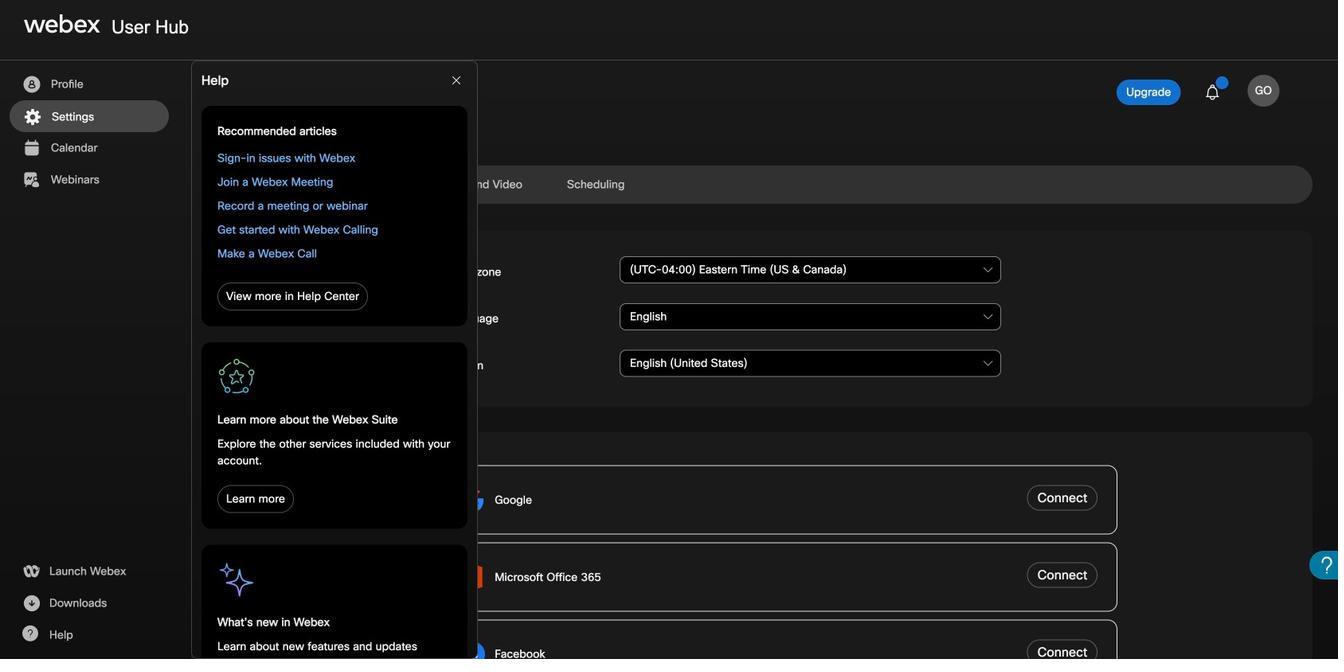 Task type: describe. For each thing, give the bounding box(es) containing it.
mds people circle_filled image
[[22, 75, 41, 94]]

suite image
[[218, 561, 256, 600]]

close image
[[450, 74, 463, 87]]

cisco webex image
[[24, 14, 100, 33]]

ng help active image
[[22, 626, 38, 642]]

mds webex helix filled image
[[22, 563, 41, 582]]

mds settings_filled image
[[22, 108, 42, 127]]

mds webinar_filled image
[[22, 171, 41, 190]]



Task type: vqa. For each thing, say whether or not it's contained in the screenshot.
bottommost tab list
yes



Task type: locate. For each thing, give the bounding box(es) containing it.
suite image
[[218, 359, 256, 397]]

mds content download_filled image
[[22, 595, 41, 614]]

0 vertical spatial tab list
[[191, 118, 1313, 150]]

mds meetings_filled image
[[22, 139, 41, 158]]

1 vertical spatial tab list
[[191, 172, 1313, 198]]

2 tab list from the top
[[191, 172, 1313, 198]]

1 tab list from the top
[[191, 118, 1313, 150]]

tab list
[[191, 118, 1313, 150], [191, 172, 1313, 198]]



